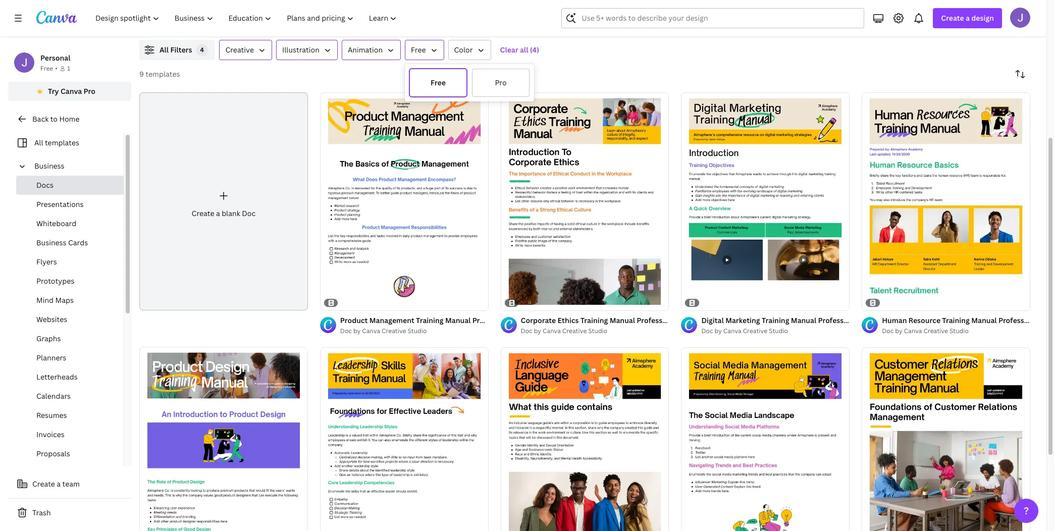 Task type: locate. For each thing, give the bounding box(es) containing it.
free button
[[405, 40, 444, 60], [409, 68, 468, 97]]

templates for 9 templates
[[146, 69, 180, 79]]

a
[[966, 13, 970, 23], [216, 209, 220, 218], [57, 479, 61, 489]]

9
[[139, 69, 144, 79]]

studio for customer relations management training manual professional doc in yellow black white playful professional style image doc by canva creative studio link
[[950, 327, 969, 335]]

prototypes
[[36, 276, 74, 286]]

create a blank doc element
[[139, 92, 308, 311]]

1 horizontal spatial all
[[160, 45, 169, 55]]

business inside "link"
[[34, 161, 64, 171]]

create inside button
[[32, 479, 55, 489]]

1 vertical spatial all
[[34, 138, 43, 147]]

create left team
[[32, 479, 55, 489]]

creative for corporate ethics training manual professional doc in yellow orange green playful professional style image
[[563, 327, 587, 335]]

2 by from the left
[[534, 327, 542, 335]]

a inside dropdown button
[[966, 13, 970, 23]]

1 vertical spatial a
[[216, 209, 220, 218]]

2 doc by canva creative studio from the left
[[521, 327, 608, 335]]

doc by canva creative studio link for inclusive language guide professional doc in orange yellow purple playful professional style image
[[521, 326, 669, 336]]

1
[[67, 64, 70, 73]]

create left the design
[[942, 13, 965, 23]]

websites link
[[16, 310, 124, 329]]

4 doc by canva creative studio link from the left
[[883, 326, 1031, 336]]

free
[[411, 45, 426, 55], [40, 64, 53, 73], [431, 78, 446, 87]]

1 vertical spatial business
[[36, 238, 66, 248]]

doc by canva creative studio for social media management training manual professional doc in yellow purple blue playful professional style 'image' doc by canva creative studio link
[[702, 327, 788, 335]]

2 horizontal spatial a
[[966, 13, 970, 23]]

1 horizontal spatial a
[[216, 209, 220, 218]]

0 vertical spatial create
[[942, 13, 965, 23]]

back to home
[[32, 114, 80, 124]]

business up flyers
[[36, 238, 66, 248]]

doc
[[242, 209, 256, 218], [340, 327, 352, 335], [521, 327, 533, 335], [702, 327, 714, 335], [883, 327, 894, 335]]

canva for human resource training manual professional doc in beige yellow pink playful professional style "image"
[[904, 327, 923, 335]]

top level navigation element
[[89, 8, 406, 28]]

4 doc by canva creative studio from the left
[[883, 327, 969, 335]]

1 horizontal spatial create
[[192, 209, 214, 218]]

illustration
[[282, 45, 320, 55]]

3 studio from the left
[[769, 327, 788, 335]]

1 horizontal spatial templates
[[146, 69, 180, 79]]

clear all (4) button
[[495, 40, 545, 60]]

free •
[[40, 64, 58, 73]]

social media management training manual professional doc in yellow purple blue playful professional style image
[[682, 347, 850, 531]]

0 horizontal spatial free
[[40, 64, 53, 73]]

None search field
[[562, 8, 865, 28]]

inclusive language guide professional doc in orange yellow purple playful professional style image
[[501, 347, 669, 531]]

color
[[454, 45, 473, 55]]

3 by from the left
[[715, 327, 722, 335]]

business
[[34, 161, 64, 171], [36, 238, 66, 248]]

doc for digital marketing training manual professional doc in green purple yellow playful professional style image
[[702, 327, 714, 335]]

free button down color
[[409, 68, 468, 97]]

0 horizontal spatial all
[[34, 138, 43, 147]]

studio
[[408, 327, 427, 335], [589, 327, 608, 335], [769, 327, 788, 335], [950, 327, 969, 335]]

canva for corporate ethics training manual professional doc in yellow orange green playful professional style image
[[543, 327, 561, 335]]

doc by canva creative studio
[[340, 327, 427, 335], [521, 327, 608, 335], [702, 327, 788, 335], [883, 327, 969, 335]]

1 horizontal spatial pro
[[495, 78, 507, 87]]

all down back
[[34, 138, 43, 147]]

team
[[62, 479, 80, 489]]

studio for inclusive language guide professional doc in orange yellow purple playful professional style image doc by canva creative studio link
[[589, 327, 608, 335]]

clear all (4)
[[500, 45, 539, 55]]

doc for corporate ethics training manual professional doc in yellow orange green playful professional style image
[[521, 327, 533, 335]]

0 horizontal spatial pro
[[84, 86, 95, 96]]

1 doc by canva creative studio from the left
[[340, 327, 427, 335]]

create left blank
[[192, 209, 214, 218]]

resumes link
[[16, 406, 124, 425]]

0 vertical spatial a
[[966, 13, 970, 23]]

creative for "product management training manual professional doc in yellow green pink playful professional style" image
[[382, 327, 406, 335]]

business up docs
[[34, 161, 64, 171]]

1 horizontal spatial free
[[411, 45, 426, 55]]

doc by canva creative studio link for customer relations management training manual professional doc in yellow black white playful professional style image
[[883, 326, 1031, 336]]

business cards link
[[16, 233, 124, 253]]

create inside dropdown button
[[942, 13, 965, 23]]

customer relations management training manual professional doc in yellow black white playful professional style image
[[862, 347, 1031, 531]]

2 doc by canva creative studio link from the left
[[521, 326, 669, 336]]

0 horizontal spatial create
[[32, 479, 55, 489]]

2 horizontal spatial create
[[942, 13, 965, 23]]

2 vertical spatial free
[[431, 78, 446, 87]]

all left filters
[[160, 45, 169, 55]]

trash link
[[8, 503, 131, 523]]

templates down 'back to home'
[[45, 138, 79, 147]]

templates right 9
[[146, 69, 180, 79]]

creative for digital marketing training manual professional doc in green purple yellow playful professional style image
[[743, 327, 768, 335]]

4 studio from the left
[[950, 327, 969, 335]]

create
[[942, 13, 965, 23], [192, 209, 214, 218], [32, 479, 55, 489]]

all filters
[[160, 45, 192, 55]]

0 vertical spatial business
[[34, 161, 64, 171]]

presentations
[[36, 200, 84, 209]]

creative for human resource training manual professional doc in beige yellow pink playful professional style "image"
[[924, 327, 949, 335]]

doc by canva creative studio link
[[340, 326, 489, 336], [521, 326, 669, 336], [702, 326, 850, 336], [883, 326, 1031, 336]]

canva
[[61, 86, 82, 96], [362, 327, 380, 335], [543, 327, 561, 335], [724, 327, 742, 335], [904, 327, 923, 335]]

pro down clear
[[495, 78, 507, 87]]

pro up back to home link
[[84, 86, 95, 96]]

a for team
[[57, 479, 61, 489]]

0 vertical spatial free button
[[405, 40, 444, 60]]

doc for "product management training manual professional doc in yellow green pink playful professional style" image
[[340, 327, 352, 335]]

all
[[520, 45, 529, 55]]

9 templates
[[139, 69, 180, 79]]

0 horizontal spatial templates
[[45, 138, 79, 147]]

doc by canva creative studio for doc by canva creative studio link associated with leadership skills training manual professional doc in yellow green purple playful professional style image
[[340, 327, 427, 335]]

4 by from the left
[[896, 327, 903, 335]]

1 doc by canva creative studio link from the left
[[340, 326, 489, 336]]

creative
[[225, 45, 254, 55], [382, 327, 406, 335], [563, 327, 587, 335], [743, 327, 768, 335], [924, 327, 949, 335]]

0 vertical spatial free
[[411, 45, 426, 55]]

personal
[[40, 53, 70, 63]]

a left blank
[[216, 209, 220, 218]]

1 vertical spatial create
[[192, 209, 214, 218]]

2 horizontal spatial free
[[431, 78, 446, 87]]

mind
[[36, 295, 54, 305]]

all
[[160, 45, 169, 55], [34, 138, 43, 147]]

3 doc by canva creative studio link from the left
[[702, 326, 850, 336]]

product design training manual professional doc in purple green orange playful professional style image
[[139, 347, 308, 531]]

by
[[354, 327, 361, 335], [534, 327, 542, 335], [715, 327, 722, 335], [896, 327, 903, 335]]

create a blank doc link
[[139, 92, 308, 311]]

graphs
[[36, 334, 61, 343]]

1 by from the left
[[354, 327, 361, 335]]

flyers link
[[16, 253, 124, 272]]

pro
[[495, 78, 507, 87], [84, 86, 95, 96]]

a left team
[[57, 479, 61, 489]]

maps
[[55, 295, 74, 305]]

0 vertical spatial all
[[160, 45, 169, 55]]

by for doc by canva creative studio link associated with leadership skills training manual professional doc in yellow green purple playful professional style image
[[354, 327, 361, 335]]

try canva pro button
[[8, 82, 131, 101]]

1 vertical spatial templates
[[45, 138, 79, 147]]

create for create a blank doc
[[192, 209, 214, 218]]

0 horizontal spatial a
[[57, 479, 61, 489]]

flyers
[[36, 257, 57, 267]]

a left the design
[[966, 13, 970, 23]]

1 studio from the left
[[408, 327, 427, 335]]

back
[[32, 114, 49, 124]]

templates
[[146, 69, 180, 79], [45, 138, 79, 147]]

studio for doc by canva creative studio link associated with leadership skills training manual professional doc in yellow green purple playful professional style image
[[408, 327, 427, 335]]

human resource training manual professional doc in beige yellow pink playful professional style image
[[862, 92, 1031, 311]]

3 doc by canva creative studio from the left
[[702, 327, 788, 335]]

all templates link
[[14, 133, 118, 153]]

mind maps link
[[16, 291, 124, 310]]

canva for "product management training manual professional doc in yellow green pink playful professional style" image
[[362, 327, 380, 335]]

4
[[200, 45, 204, 54]]

free button left color
[[405, 40, 444, 60]]

clear
[[500, 45, 519, 55]]

2 vertical spatial create
[[32, 479, 55, 489]]

letterheads link
[[16, 368, 124, 387]]

websites
[[36, 315, 67, 324]]

create for create a team
[[32, 479, 55, 489]]

cards
[[68, 238, 88, 248]]

a for blank
[[216, 209, 220, 218]]

0 vertical spatial templates
[[146, 69, 180, 79]]

2 vertical spatial a
[[57, 479, 61, 489]]

2 studio from the left
[[589, 327, 608, 335]]

try
[[48, 86, 59, 96]]

planners
[[36, 353, 66, 363]]

a inside button
[[57, 479, 61, 489]]

pro inside button
[[84, 86, 95, 96]]

prototypes link
[[16, 272, 124, 291]]



Task type: describe. For each thing, give the bounding box(es) containing it.
templates for all templates
[[45, 138, 79, 147]]

create a design
[[942, 13, 995, 23]]

color button
[[448, 40, 491, 60]]

by for social media management training manual professional doc in yellow purple blue playful professional style 'image' doc by canva creative studio link
[[715, 327, 722, 335]]

leadership skills training manual professional doc in yellow green purple playful professional style image
[[320, 347, 489, 531]]

4 filter options selected element
[[196, 44, 208, 56]]

graphs link
[[16, 329, 124, 349]]

animation
[[348, 45, 383, 55]]

planners link
[[16, 349, 124, 368]]

product management training manual professional doc in yellow green pink playful professional style image
[[320, 92, 489, 311]]

try canva pro
[[48, 86, 95, 96]]

presentations link
[[16, 195, 124, 214]]

corporate ethics training manual professional doc in yellow orange green playful professional style image
[[501, 92, 669, 311]]

doc by canva creative studio link for leadership skills training manual professional doc in yellow green purple playful professional style image
[[340, 326, 489, 336]]

Sort by button
[[1011, 64, 1031, 84]]

create a design button
[[934, 8, 1003, 28]]

whiteboard
[[36, 219, 76, 228]]

doc by canva creative studio link for social media management training manual professional doc in yellow purple blue playful professional style 'image'
[[702, 326, 850, 336]]

•
[[55, 64, 58, 73]]

illustration button
[[276, 40, 338, 60]]

digital marketing training manual professional doc in green purple yellow playful professional style image
[[682, 92, 850, 311]]

a for design
[[966, 13, 970, 23]]

letterheads
[[36, 372, 78, 382]]

invoices link
[[16, 425, 124, 444]]

back to home link
[[8, 109, 131, 129]]

all for all filters
[[160, 45, 169, 55]]

invoices
[[36, 430, 65, 439]]

create for create a design
[[942, 13, 965, 23]]

by for inclusive language guide professional doc in orange yellow purple playful professional style image doc by canva creative studio link
[[534, 327, 542, 335]]

trash
[[32, 508, 51, 518]]

docs
[[36, 180, 54, 190]]

to
[[50, 114, 58, 124]]

mind maps
[[36, 295, 74, 305]]

doc for human resource training manual professional doc in beige yellow pink playful professional style "image"
[[883, 327, 894, 335]]

by for customer relations management training manual professional doc in yellow black white playful professional style image doc by canva creative studio link
[[896, 327, 903, 335]]

create a team button
[[8, 474, 131, 494]]

pro inside button
[[495, 78, 507, 87]]

create a team
[[32, 479, 80, 489]]

canva for digital marketing training manual professional doc in green purple yellow playful professional style image
[[724, 327, 742, 335]]

animation button
[[342, 40, 401, 60]]

creative button
[[219, 40, 272, 60]]

jacob simon image
[[1011, 8, 1031, 28]]

1 vertical spatial free button
[[409, 68, 468, 97]]

business for business cards
[[36, 238, 66, 248]]

blank
[[222, 209, 240, 218]]

1 vertical spatial free
[[40, 64, 53, 73]]

(4)
[[530, 45, 539, 55]]

Search search field
[[582, 9, 858, 28]]

studio for social media management training manual professional doc in yellow purple blue playful professional style 'image' doc by canva creative studio link
[[769, 327, 788, 335]]

filters
[[170, 45, 192, 55]]

proposals
[[36, 449, 70, 459]]

doc by canva creative studio for customer relations management training manual professional doc in yellow black white playful professional style image doc by canva creative studio link
[[883, 327, 969, 335]]

all templates
[[34, 138, 79, 147]]

business link
[[30, 157, 118, 176]]

home
[[59, 114, 80, 124]]

canva inside button
[[61, 86, 82, 96]]

create a blank doc
[[192, 209, 256, 218]]

doc by canva creative studio for inclusive language guide professional doc in orange yellow purple playful professional style image doc by canva creative studio link
[[521, 327, 608, 335]]

doc inside create a blank doc element
[[242, 209, 256, 218]]

pro button
[[472, 68, 530, 97]]

business for business
[[34, 161, 64, 171]]

whiteboard link
[[16, 214, 124, 233]]

all for all templates
[[34, 138, 43, 147]]

resumes
[[36, 411, 67, 420]]

business cards
[[36, 238, 88, 248]]

calendars link
[[16, 387, 124, 406]]

design
[[972, 13, 995, 23]]

proposals link
[[16, 444, 124, 464]]

creative inside button
[[225, 45, 254, 55]]

calendars
[[36, 391, 71, 401]]



Task type: vqa. For each thing, say whether or not it's contained in the screenshot.
Inclusive Language Guide Professional Doc In Orange Yellow Purple Playful Professional Style Image's Studio
yes



